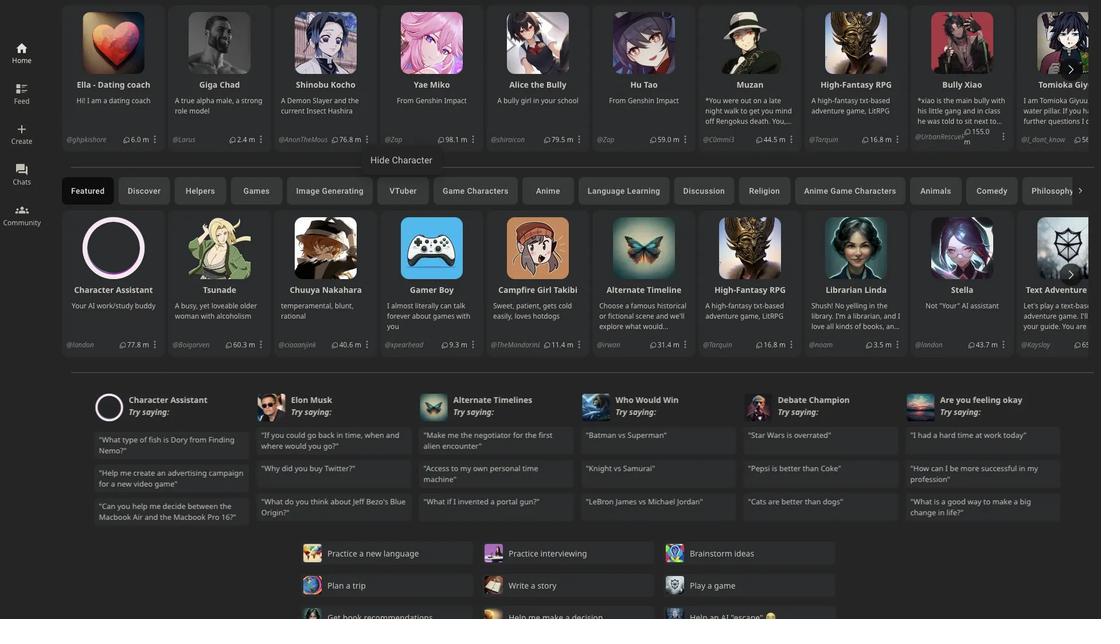 Task type: locate. For each thing, give the bounding box(es) containing it.
0 vertical spatial game
[[155, 479, 175, 490]]

1 vertical spatial tarquin
[[709, 340, 733, 350]]

to inside " what is a good way to make a big change in life?
[[984, 497, 991, 507]]

@ zap up hide character
[[385, 135, 402, 144]]

@ tarquin right the choice.
[[704, 340, 733, 350]]

me inside " make me the negotiator for the first alien encounter
[[448, 430, 459, 440]]

1 ai from the left
[[88, 301, 95, 311]]

@ landon down the your
[[67, 340, 94, 350]]

0 horizontal spatial character
[[74, 285, 114, 296]]

2 am from the left
[[1028, 96, 1039, 105]]

kocho
[[331, 79, 356, 90]]

james
[[616, 497, 637, 507]]

1 horizontal spatial bully
[[943, 79, 963, 90]]

2 anime from the left
[[805, 186, 829, 196]]

ai inside stella not "your" ai assistant
[[962, 301, 969, 311]]

assistant for character assistant your ai work/study buddy
[[116, 285, 153, 296]]

librarian linda
[[826, 285, 887, 296]]

1 horizontal spatial ai
[[962, 301, 969, 311]]

dogs
[[823, 497, 841, 507]]

a inside giga chad a true alpha male, a strong role model
[[236, 96, 240, 105]]

if up where on the left bottom of the page
[[264, 430, 270, 440]]

try down debate
[[778, 407, 790, 418]]

bully up your
[[547, 79, 567, 90]]

happen
[[600, 332, 624, 342]]

a inside " help me create an advertising campaign for a new video game
[[111, 479, 115, 490]]

nakahara
[[322, 285, 362, 296]]

1 vertical spatial vs
[[614, 463, 622, 474]]

0 horizontal spatial would
[[285, 441, 307, 452]]

home link
[[12, 40, 32, 81]]

saying: inside are you feeling okay try saying:
[[954, 407, 981, 418]]

okay
[[1003, 395, 1023, 406]]

you down 'forever' on the left
[[387, 322, 399, 331]]

more image for high-fantasy rpg
[[786, 339, 798, 351]]

giga chad a true alpha male, a strong role model
[[175, 79, 263, 115]]

a up "fictional"
[[626, 301, 629, 311]]

and inside " if you could go back in time, when and where would you go?
[[386, 430, 400, 440]]

than left dogs
[[805, 497, 821, 507]]

6.0
[[131, 135, 141, 144]]

could
[[286, 430, 306, 440]]

@ themandarineternal
[[491, 340, 560, 350]]

with inside bully xiao *xiao is the main bully with his little gang and in class he was told to sit next to you*    ppfft- *xiao laughs to himself and smokes while ignoring you*
[[992, 96, 1006, 105]]

1 horizontal spatial if
[[626, 332, 630, 342]]

what for elon musk try saying:
[[265, 497, 283, 507]]

character inside the character assistant your ai work/study buddy
[[74, 285, 114, 296]]

2 @ landon from the left
[[916, 340, 943, 350]]

to inside alternate timeline choose a famous historical or fictional scene and we'll explore what would happen if you were to make an alternate choice.
[[663, 332, 670, 342]]

" knight vs samurai "
[[586, 463, 655, 474]]

0 vertical spatial adventure
[[812, 106, 845, 115]]

0 vertical spatial would
[[643, 322, 663, 331]]

bully left girl
[[504, 96, 519, 105]]

2 bully from the left
[[974, 96, 990, 105]]

landon for character assistant
[[72, 340, 94, 350]]

1 try from the left
[[129, 407, 140, 418]]

1 horizontal spatial would
[[643, 322, 663, 331]]

superman
[[628, 430, 664, 440]]

16.8 m left @ noam
[[764, 340, 786, 350]]

0 horizontal spatial *xiao
[[918, 96, 935, 105]]

an inside " help me create an advertising campaign for a new video game
[[157, 468, 166, 478]]

you right do
[[296, 497, 309, 507]]

himself
[[918, 137, 942, 146]]

discussion button
[[674, 177, 735, 205]]

genshin down 'hu'
[[628, 96, 655, 105]]

shinobu
[[296, 79, 329, 90]]

bully inside alice the bully a bully girl in your school
[[547, 79, 567, 90]]

1 horizontal spatial my
[[1028, 463, 1039, 474]]

0 vertical spatial an
[[619, 342, 627, 352]]

if down what
[[626, 332, 630, 342]]

a left good
[[942, 497, 946, 507]]

saying: up fish
[[142, 407, 169, 418]]

saying: up negotiator
[[467, 407, 494, 418]]

you inside " can you help me decide between the macbook air and the macbook pro 16? "
[[117, 501, 130, 512]]

ai for stella
[[962, 301, 969, 311]]

am
[[91, 96, 102, 105], [1028, 96, 1039, 105]]

bully xiao *xiao is the main bully with his little gang and in class he was told to sit next to you*    ppfft- *xiao laughs to himself and smokes while ignoring you*
[[918, 79, 1006, 157]]

nemo?
[[99, 446, 124, 456]]

saying: down debate
[[792, 407, 819, 418]]

2 characters from the left
[[855, 186, 897, 196]]

more image for tsunade
[[255, 339, 267, 351]]

and right air
[[145, 512, 158, 523]]

2 impact from the left
[[657, 96, 679, 105]]

about inside " what do you think about jeff bezo's blue origin?
[[331, 497, 351, 507]]

2 zap from the left
[[603, 135, 615, 144]]

1 horizontal spatial landon
[[922, 340, 943, 350]]

1 horizontal spatial high-
[[818, 96, 835, 105]]

try for character assistant try saying:
[[129, 407, 140, 418]]

0 horizontal spatial from
[[397, 96, 414, 105]]

1 am from the left
[[91, 96, 102, 105]]

access
[[426, 463, 450, 474]]

1 horizontal spatial litrpg
[[869, 106, 890, 115]]

1 genshin from the left
[[416, 96, 443, 105]]

more image for alternate timeline
[[680, 339, 691, 351]]

16.8
[[870, 135, 884, 144], [764, 340, 778, 350]]

is inside " what is a good way to make a big change in life?
[[934, 497, 940, 507]]

landon down the your
[[72, 340, 94, 350]]

from inside 'yae miko from genshin impact'
[[397, 96, 414, 105]]

landon down not
[[922, 340, 943, 350]]

bully
[[547, 79, 567, 90], [943, 79, 963, 90]]

0 vertical spatial can
[[441, 301, 452, 311]]

1 vertical spatial assistant
[[170, 395, 208, 406]]

impact down tao at the right top of page
[[657, 96, 679, 105]]

anime game characters
[[805, 186, 897, 196]]

1 horizontal spatial assistant
[[170, 395, 208, 406]]

more image for hu tao
[[680, 134, 691, 145]]

i left almost
[[387, 301, 390, 311]]

more image for campfire girl takibi
[[574, 339, 585, 351]]

5 try from the left
[[778, 407, 790, 418]]

0 vertical spatial than
[[803, 463, 819, 474]]

0 vertical spatial if
[[626, 332, 630, 342]]

ai
[[88, 301, 95, 311], [962, 301, 969, 311]]

1 practice from the left
[[328, 548, 357, 559]]

0 horizontal spatial about
[[331, 497, 351, 507]]

than left coke at the right
[[803, 463, 819, 474]]

machine
[[424, 475, 454, 485]]

home
[[12, 56, 32, 65]]

try for alternate timelines try saying:
[[454, 407, 465, 418]]

2 @ zap from the left
[[597, 135, 615, 144]]

saying: inside 'debate champion try saying:'
[[792, 407, 819, 418]]

more image right 77.8
[[149, 339, 161, 351]]

0 horizontal spatial practice
[[328, 548, 357, 559]]

what up the origin?
[[265, 497, 283, 507]]

more image right 3.5
[[892, 339, 904, 351]]

i left invented
[[454, 497, 456, 507]]

cats
[[752, 497, 767, 507]]

practice up write
[[509, 548, 539, 559]]

genshin for yae
[[416, 96, 443, 105]]

1 anime from the left
[[536, 186, 561, 196]]

ai for character
[[88, 301, 95, 311]]

the inside shinobu kocho a demon slayer and the current insect hashira
[[348, 96, 359, 105]]

a inside the ella - dating coach hi! i am a dating coach
[[103, 96, 107, 105]]

0 horizontal spatial game,
[[741, 311, 761, 321]]

a up trip
[[359, 548, 364, 559]]

time right personal
[[523, 463, 539, 474]]

saying: up " i had a hard time at work today "
[[954, 407, 981, 418]]

in up next
[[978, 106, 984, 115]]

choice.
[[660, 342, 683, 352]]

more image right the 31.4
[[680, 339, 691, 351]]

vs for samurai
[[614, 463, 622, 474]]

2 from from the left
[[609, 96, 626, 105]]

1 horizontal spatial rpg
[[876, 79, 892, 90]]

a left dating
[[103, 96, 107, 105]]

1 horizontal spatial anime
[[805, 186, 829, 196]]

ella
[[77, 79, 91, 90]]

@ landon for not "your" ai assistant
[[916, 340, 943, 350]]

0 horizontal spatial fantasy
[[729, 301, 752, 311]]

1 horizontal spatial tarquin
[[816, 135, 839, 144]]

me for help
[[120, 468, 131, 478]]

me for make
[[448, 430, 459, 440]]

" can you help me decide between the macbook air and the macbook pro 16? "
[[99, 501, 236, 523]]

0 horizontal spatial tarquin
[[709, 340, 733, 350]]

me
[[448, 430, 459, 440], [120, 468, 131, 478], [150, 501, 161, 512]]

i inside the ella - dating coach hi! i am a dating coach
[[87, 96, 90, 105]]

genshin inside 'yae miko from genshin impact'
[[416, 96, 443, 105]]

character for character assistant try saying:
[[129, 395, 168, 406]]

the up the hashira
[[348, 96, 359, 105]]

campfire
[[499, 285, 535, 296]]

genshin
[[416, 96, 443, 105], [628, 96, 655, 105]]

time,
[[345, 430, 363, 440]]

better
[[780, 463, 801, 474], [782, 497, 803, 507]]

assistant for character assistant try saying:
[[170, 395, 208, 406]]

@
[[916, 132, 922, 141], [67, 135, 72, 144], [173, 135, 179, 144], [279, 135, 285, 144], [385, 135, 391, 144], [491, 135, 497, 144], [597, 135, 603, 144], [704, 135, 709, 144], [810, 135, 816, 144], [1022, 135, 1028, 144], [67, 340, 72, 350], [173, 340, 179, 350], [279, 340, 285, 350], [385, 340, 391, 350], [491, 340, 497, 350], [597, 340, 603, 350], [704, 340, 709, 350], [810, 340, 816, 350], [916, 340, 922, 350], [1022, 340, 1028, 350]]

" inside " what is a good way to make a big change in life?
[[911, 497, 914, 507]]

what inside " what is a good way to make a big change in life?
[[914, 497, 933, 507]]

and up the hashira
[[334, 96, 347, 105]]

2 macbook from the left
[[174, 512, 206, 523]]

1 vertical spatial if
[[447, 497, 452, 507]]

@ xpearhead
[[385, 340, 424, 350]]

finding
[[209, 435, 235, 445]]

2 try from the left
[[291, 407, 303, 418]]

1 vertical spatial for
[[99, 479, 109, 490]]

an right create at the bottom left of page
[[157, 468, 166, 478]]

9.3 m
[[450, 340, 468, 350]]

i left be
[[946, 463, 948, 474]]

16.8 left himself
[[870, 135, 884, 144]]

60.3
[[233, 340, 247, 350]]

saying: for alternate
[[467, 407, 494, 418]]

am inside the ella - dating coach hi! i am a dating coach
[[91, 96, 102, 105]]

a left trip
[[346, 580, 351, 591]]

would inside alternate timeline choose a famous historical or fictional scene and we'll explore what would happen if you were to make an alternate choice.
[[643, 322, 663, 331]]

" inside the " how can i be more successful in my profession
[[911, 463, 914, 474]]

with for bully xiao
[[992, 96, 1006, 105]]

tab list containing featured
[[62, 177, 1084, 205]]

more image
[[998, 131, 1010, 142], [149, 134, 161, 145], [574, 134, 585, 145], [680, 134, 691, 145], [892, 134, 904, 145], [468, 339, 479, 351]]

2 genshin from the left
[[628, 96, 655, 105]]

and down ppfft- at top
[[944, 137, 956, 146]]

new left "language"
[[366, 548, 382, 559]]

about inside "gamer boy i almost literally can talk forever about games with you"
[[412, 311, 431, 321]]

0 horizontal spatial bully
[[504, 96, 519, 105]]

" inside " access to my own personal time machine
[[424, 463, 426, 474]]

you up where on the left bottom of the page
[[271, 430, 284, 440]]

more image left himself
[[892, 134, 904, 145]]

text
[[1026, 285, 1043, 296]]

assistant inside the character assistant your ai work/study buddy
[[116, 285, 153, 296]]

4 saying: from the left
[[629, 407, 657, 418]]

*xiao down sit
[[955, 127, 973, 136]]

time inside " access to my own personal time machine
[[523, 463, 539, 474]]

hi!
[[77, 96, 85, 105]]

0 vertical spatial *xiao
[[918, 96, 935, 105]]

0 vertical spatial if
[[1063, 106, 1068, 115]]

high-fantasy rpg a high-fantasy txt-based adventure game, litrpg
[[812, 79, 892, 115], [706, 285, 786, 321]]

0 horizontal spatial new
[[117, 479, 132, 490]]

0 horizontal spatial rpg
[[770, 285, 786, 296]]

if
[[626, 332, 630, 342], [447, 497, 452, 507]]

why
[[265, 463, 280, 474]]

my left own
[[461, 463, 471, 474]]

ai right "your"
[[962, 301, 969, 311]]

0 horizontal spatial characters
[[467, 186, 509, 196]]

1 my from the left
[[461, 463, 471, 474]]

takibi
[[554, 285, 578, 296]]

0 horizontal spatial if
[[264, 430, 270, 440]]

3 saying: from the left
[[467, 407, 494, 418]]

if right pillar. at the right
[[1063, 106, 1068, 115]]

invented
[[458, 497, 489, 507]]

my inside the " how can i be more successful in my profession
[[1028, 463, 1039, 474]]

saying: inside elon musk try saying:
[[305, 407, 332, 418]]

anonthemous
[[285, 135, 328, 144]]

0 vertical spatial better
[[780, 463, 801, 474]]

vs right batman
[[619, 430, 626, 440]]

more image
[[255, 134, 267, 145], [361, 134, 373, 145], [468, 134, 479, 145], [786, 134, 798, 145], [149, 339, 161, 351], [255, 339, 267, 351], [361, 339, 373, 351], [574, 339, 585, 351], [680, 339, 691, 351], [786, 339, 798, 351], [892, 339, 904, 351], [998, 339, 1010, 351]]

0 horizontal spatial litrpg
[[763, 311, 784, 321]]

saying: inside alternate timelines try saying:
[[467, 407, 494, 418]]

macbook down the can
[[99, 512, 131, 523]]

try for elon musk try saying:
[[291, 407, 303, 418]]

you right are
[[957, 395, 971, 406]]

for inside " make me the negotiator for the first alien encounter
[[513, 430, 524, 440]]

0 horizontal spatial high-fantasy rpg a high-fantasy txt-based adventure game, litrpg
[[706, 285, 786, 321]]

what inside " what type of fish is dory from finding nemo?
[[102, 435, 121, 445]]

2 bully from the left
[[943, 79, 963, 90]]

is right wars
[[787, 430, 793, 440]]

more image for chuuya nakahara
[[361, 339, 373, 351]]

1 impact from the left
[[444, 96, 467, 105]]

more image for stella
[[998, 339, 1010, 351]]

hide character menu item
[[361, 150, 442, 170]]

bully inside bully xiao *xiao is the main bully with his little gang and in class he was told to sit next to you*    ppfft- *xiao laughs to himself and smokes while ignoring you*
[[943, 79, 963, 90]]

1 horizontal spatial practice
[[509, 548, 539, 559]]

1 bully from the left
[[504, 96, 519, 105]]

1 horizontal spatial characters
[[855, 186, 897, 196]]

told
[[942, 116, 955, 126]]

ai inside the character assistant your ai work/study buddy
[[88, 301, 95, 311]]

what
[[102, 435, 121, 445], [265, 497, 283, 507], [427, 497, 445, 507], [914, 497, 933, 507]]

practice for practice interviewing
[[509, 548, 539, 559]]

for down help
[[99, 479, 109, 490]]

jeff
[[353, 497, 364, 507]]

1 vertical spatial @ tarquin
[[704, 340, 733, 350]]

impact for tao
[[657, 96, 679, 105]]

1 bully from the left
[[547, 79, 567, 90]]

try inside character assistant try saying:
[[129, 407, 140, 418]]

your
[[541, 96, 556, 105]]

what up change
[[914, 497, 933, 507]]

i inside "gamer boy i almost literally can talk forever about games with you"
[[387, 301, 390, 311]]

1 horizontal spatial game,
[[847, 106, 867, 115]]

fantasy
[[843, 79, 874, 90], [736, 285, 768, 296]]

5 saying: from the left
[[792, 407, 819, 418]]

1 characters from the left
[[467, 186, 509, 196]]

1 horizontal spatial make
[[993, 497, 1012, 507]]

anime for anime game characters
[[805, 186, 829, 196]]

me inside " help me create an advertising campaign for a new video game
[[120, 468, 131, 478]]

@ zap for yae miko
[[385, 135, 402, 144]]

more image right 76.8
[[361, 134, 373, 145]]

a inside shinobu kocho a demon slayer and the current insect hashira
[[281, 96, 286, 105]]

more image left @ noam
[[786, 339, 798, 351]]

batman
[[589, 430, 617, 440]]

0 horizontal spatial high-
[[715, 285, 736, 296]]

1 vertical spatial txt-
[[754, 301, 765, 311]]

0 vertical spatial you*
[[918, 127, 934, 136]]

2 saying: from the left
[[305, 407, 332, 418]]

0 vertical spatial assistant
[[116, 285, 153, 296]]

back
[[318, 430, 335, 440]]

in right successful
[[1019, 463, 1026, 474]]

@ tarquin right 44.5 m
[[810, 135, 839, 144]]

1 horizontal spatial you*
[[947, 147, 963, 157]]

0 vertical spatial vs
[[619, 430, 626, 440]]

0 horizontal spatial @ landon
[[67, 340, 94, 350]]

from right school
[[609, 96, 626, 105]]

3 try from the left
[[454, 407, 465, 418]]

can up games
[[441, 301, 452, 311]]

alternate inside alternate timelines try saying:
[[454, 395, 492, 406]]

" make me the negotiator for the first alien encounter
[[424, 430, 553, 452]]

alternate inside alternate timeline choose a famous historical or fictional scene and we'll explore what would happen if you were to make an alternate choice.
[[607, 285, 645, 296]]

new
[[117, 479, 132, 490], [366, 548, 382, 559]]

about down literally
[[412, 311, 431, 321]]

1 vertical spatial me
[[120, 468, 131, 478]]

0 horizontal spatial my
[[461, 463, 471, 474]]

your
[[72, 301, 87, 311]]

1 @ landon from the left
[[67, 340, 94, 350]]

3.5
[[874, 340, 884, 350]]

dating
[[109, 96, 130, 105]]

ignoring
[[918, 147, 946, 157]]

6 saying: from the left
[[954, 407, 981, 418]]

1 vertical spatial coach
[[132, 96, 151, 105]]

zap
[[391, 135, 402, 144], [603, 135, 615, 144]]

is up change
[[934, 497, 940, 507]]

the up gang on the top of page
[[944, 96, 955, 105]]

what inside " what do you think about jeff bezo's blue origin?
[[265, 497, 283, 507]]

0 horizontal spatial genshin
[[416, 96, 443, 105]]

more image right 6.0
[[149, 134, 161, 145]]

hu
[[631, 79, 642, 90]]

@ irwan
[[597, 340, 621, 350]]

1 horizontal spatial zap
[[603, 135, 615, 144]]

with up 'class'
[[992, 96, 1006, 105]]

*xiao
[[918, 96, 935, 105], [955, 127, 973, 136]]

anime down 79.5
[[536, 186, 561, 196]]

0 horizontal spatial me
[[120, 468, 131, 478]]

more image right the 60.3
[[255, 339, 267, 351]]

in inside alice the bully a bully girl in your school
[[534, 96, 540, 105]]

samurai
[[623, 463, 652, 474]]

1 vertical spatial alternate
[[454, 395, 492, 406]]

2 horizontal spatial with
[[992, 96, 1006, 105]]

and inside " can you help me decide between the macbook air and the macbook pro 16? "
[[145, 512, 158, 523]]

character inside character assistant try saying:
[[129, 395, 168, 406]]

his
[[918, 106, 927, 115]]

try inside alternate timelines try saying:
[[454, 407, 465, 418]]

tab list
[[62, 177, 1084, 205]]

assistant up from
[[170, 395, 208, 406]]

0 vertical spatial litrpg
[[869, 106, 890, 115]]

1 horizontal spatial an
[[619, 342, 627, 352]]

alternate
[[607, 285, 645, 296], [454, 395, 492, 406]]

try inside elon musk try saying:
[[291, 407, 303, 418]]

profession
[[911, 475, 948, 485]]

genshin inside hu tao from genshin impact
[[628, 96, 655, 105]]

more image for giga chad
[[255, 134, 267, 145]]

0 horizontal spatial you*
[[918, 127, 934, 136]]

the right alice
[[531, 79, 545, 90]]

new down help
[[117, 479, 132, 490]]

9.3
[[450, 340, 459, 350]]

1 vertical spatial high-
[[715, 285, 736, 296]]

@ landon down not
[[916, 340, 943, 350]]

saying: inside character assistant try saying:
[[142, 407, 169, 418]]

and up sit
[[964, 106, 976, 115]]

hide
[[371, 155, 390, 166]]

59.0
[[658, 135, 672, 144]]

6 try from the left
[[941, 407, 952, 418]]

1 zap from the left
[[391, 135, 402, 144]]

the
[[531, 79, 545, 90], [348, 96, 359, 105], [944, 96, 955, 105], [461, 430, 472, 440], [525, 430, 537, 440], [220, 501, 232, 512], [160, 512, 172, 523]]

3.5 m
[[874, 340, 892, 350]]

4 try from the left
[[616, 407, 627, 418]]

1 @ zap from the left
[[385, 135, 402, 144]]

" inside " what do you think about jeff bezo's blue origin?
[[261, 497, 265, 507]]

1 horizontal spatial if
[[1063, 106, 1068, 115]]

0 horizontal spatial for
[[99, 479, 109, 490]]

65.0
[[1083, 340, 1096, 350]]

you inside are you feeling okay try saying:
[[957, 395, 971, 406]]

assistant up buddy
[[116, 285, 153, 296]]

is right fish
[[163, 435, 169, 445]]

alternate
[[629, 342, 659, 352]]

anime for anime
[[536, 186, 561, 196]]

0 horizontal spatial based
[[765, 301, 784, 311]]

0 vertical spatial alternate
[[607, 285, 645, 296]]

0 horizontal spatial am
[[91, 96, 102, 105]]

ghpkishore
[[72, 135, 106, 144]]

would inside " if you could go back in time, when and where would you go?
[[285, 441, 307, 452]]

you inside alternate timeline choose a famous historical or fictional scene and we'll explore what would happen if you were to make an alternate choice.
[[632, 332, 644, 342]]

more image right 11.4
[[574, 339, 585, 351]]

try down elon on the left of the page
[[291, 407, 303, 418]]

character right hide
[[392, 155, 433, 166]]

about
[[412, 311, 431, 321], [331, 497, 351, 507]]

0 horizontal spatial high-
[[712, 301, 729, 311]]

2 ai from the left
[[962, 301, 969, 311]]

assistant inside character assistant try saying:
[[170, 395, 208, 406]]

giyuu,
[[1070, 96, 1090, 105]]

try inside 'debate champion try saying:'
[[778, 407, 790, 418]]

i up 'water'
[[1024, 96, 1027, 105]]

life?
[[947, 508, 961, 518]]

if left invented
[[447, 497, 452, 507]]

2 landon from the left
[[922, 340, 943, 350]]

in left life? at the right of page
[[939, 508, 945, 518]]

impact inside hu tao from genshin impact
[[657, 96, 679, 105]]

alternate up negotiator
[[454, 395, 492, 406]]

more image for librarian linda
[[892, 339, 904, 351]]

irwan
[[603, 340, 621, 350]]

i inside tomioka giyuu i am tomioka giyuu, a water pillar. if you have
[[1024, 96, 1027, 105]]

0 horizontal spatial time
[[523, 463, 539, 474]]

zap up hide character
[[391, 135, 402, 144]]

1 saying: from the left
[[142, 407, 169, 418]]

am up 'water'
[[1028, 96, 1039, 105]]

1 vertical spatial make
[[993, 497, 1012, 507]]

if inside alternate timeline choose a famous historical or fictional scene and we'll explore what would happen if you were to make an alternate choice.
[[626, 332, 630, 342]]

1 horizontal spatial genshin
[[628, 96, 655, 105]]

@ landon for character assistant
[[67, 340, 94, 350]]

16.8 m left himself
[[870, 135, 892, 144]]

1 vertical spatial time
[[523, 463, 539, 474]]

community
[[3, 218, 41, 227]]

1 horizontal spatial bully
[[974, 96, 990, 105]]

0 vertical spatial high-fantasy rpg a high-fantasy txt-based adventure game, litrpg
[[812, 79, 892, 115]]

game right video
[[155, 479, 175, 490]]

0 vertical spatial 16.8
[[870, 135, 884, 144]]

more image right 9.3
[[468, 339, 479, 351]]

better for is
[[780, 463, 801, 474]]

with for tsunade
[[201, 311, 215, 321]]

0 vertical spatial character
[[392, 155, 433, 166]]

me right the help
[[150, 501, 161, 512]]

can inside the " how can i be more successful in my profession
[[932, 463, 944, 474]]

make inside alternate timeline choose a famous historical or fictional scene and we'll explore what would happen if you were to make an alternate choice.
[[600, 342, 617, 352]]

with inside tsunade a busy, yet loveable older woman with alcoholism
[[201, 311, 215, 321]]

think
[[311, 497, 329, 507]]

me right help
[[120, 468, 131, 478]]

the inside bully xiao *xiao is the main bully with his little gang and in class he was told to sit next to you*    ppfft- *xiao laughs to himself and smokes while ignoring you*
[[944, 96, 955, 105]]

2 practice from the left
[[509, 548, 539, 559]]

0 vertical spatial txt-
[[860, 96, 871, 105]]

a right male, at the top of the page
[[236, 96, 240, 105]]

1 landon from the left
[[72, 340, 94, 350]]

to right way
[[984, 497, 991, 507]]

miko
[[430, 79, 450, 90]]

1 from from the left
[[397, 96, 414, 105]]

1 horizontal spatial alternate
[[607, 285, 645, 296]]

1 vertical spatial new
[[366, 548, 382, 559]]

character up the your
[[74, 285, 114, 296]]

0 vertical spatial 16.8 m
[[870, 135, 892, 144]]

vs for superman
[[619, 430, 626, 440]]

campfire girl takibi sweet, patient, gets cold easily, loves hotdogs
[[493, 285, 578, 321]]

@ noam
[[810, 340, 833, 350]]

time left at
[[958, 430, 974, 440]]

" inside " what type of fish is dory from finding nemo?
[[99, 435, 102, 445]]

more image for high-fantasy rpg
[[892, 134, 904, 145]]

1 horizontal spatial @ landon
[[916, 340, 943, 350]]

2 my from the left
[[1028, 463, 1039, 474]]

coach right dating
[[132, 96, 151, 105]]

0 horizontal spatial @ zap
[[385, 135, 402, 144]]

0 vertical spatial coach
[[127, 79, 150, 90]]



Task type: describe. For each thing, give the bounding box(es) containing it.
class
[[985, 106, 1001, 115]]

rational
[[281, 311, 306, 321]]

he
[[918, 116, 926, 126]]

a inside tsunade a busy, yet loveable older woman with alcoholism
[[175, 301, 179, 311]]

more image for bully xiao
[[998, 131, 1010, 142]]

-
[[93, 79, 96, 90]]

you down go
[[309, 441, 321, 452]]

feed
[[14, 96, 30, 106]]

image
[[296, 186, 320, 196]]

zap for yae miko
[[391, 135, 402, 144]]

1 macbook from the left
[[99, 512, 131, 523]]

" star wars is overrated "
[[749, 430, 832, 440]]

or
[[600, 311, 607, 321]]

"your"
[[940, 301, 961, 311]]

0 vertical spatial rpg
[[876, 79, 892, 90]]

am inside tomioka giyuu i am tomioka giyuu, a water pillar. if you have
[[1028, 96, 1039, 105]]

1 horizontal spatial *xiao
[[955, 127, 973, 136]]

what for alternate timelines try saying:
[[427, 497, 445, 507]]

feeling
[[973, 395, 1001, 406]]

more image for shinobu kocho
[[361, 134, 373, 145]]

write
[[509, 580, 529, 591]]

0 vertical spatial tomioka
[[1039, 79, 1073, 90]]

bully inside alice the bully a bully girl in your school
[[504, 96, 519, 105]]

is inside bully xiao *xiao is the main bully with his little gang and in class he was told to sit next to you*    ppfft- *xiao laughs to himself and smokes while ignoring you*
[[937, 96, 942, 105]]

hotdogs
[[533, 311, 560, 321]]

@ boigarven
[[173, 340, 210, 350]]

make inside " what is a good way to make a big change in life?
[[993, 497, 1012, 507]]

than for coke
[[803, 463, 819, 474]]

56.3 m
[[1083, 135, 1102, 144]]

1 horizontal spatial fantasy
[[835, 96, 858, 105]]

@ anonthemous
[[279, 135, 328, 144]]

" what do you think about jeff bezo's blue origin?
[[261, 497, 406, 518]]

and inside shinobu kocho a demon slayer and the current insect hashira
[[334, 96, 347, 105]]

" help me create an advertising campaign for a new video game
[[99, 468, 244, 490]]

are you feeling okay try saying:
[[941, 395, 1023, 418]]

" i had a hard time at work today "
[[911, 430, 1027, 440]]

0 vertical spatial tarquin
[[816, 135, 839, 144]]

more image for gamer boy
[[468, 339, 479, 351]]

" what is a good way to make a big change in life?
[[911, 497, 1032, 518]]

story
[[538, 580, 557, 591]]

a left story on the bottom of the page
[[531, 580, 536, 591]]

in inside " what is a good way to make a big change in life?
[[939, 508, 945, 518]]

2 vertical spatial vs
[[639, 497, 646, 507]]

in inside bully xiao *xiao is the main bully with his little gang and in class he was told to sit next to you*    ppfft- *xiao laughs to himself and smokes while ignoring you*
[[978, 106, 984, 115]]

@ c0mmi3
[[704, 135, 735, 144]]

you inside " what do you think about jeff bezo's blue origin?
[[296, 497, 309, 507]]

make
[[427, 430, 446, 440]]

the up 16?
[[220, 501, 232, 512]]

if inside tomioka giyuu i am tomioka giyuu, a water pillar. if you have
[[1063, 106, 1068, 115]]

1 vertical spatial based
[[765, 301, 784, 311]]

way
[[968, 497, 982, 507]]

impact for miko
[[444, 96, 467, 105]]

1 horizontal spatial txt-
[[860, 96, 871, 105]]

game inside " help me create an advertising campaign for a new video game
[[155, 479, 175, 490]]

male,
[[216, 96, 234, 105]]

0 vertical spatial based
[[871, 96, 891, 105]]

1 vertical spatial fantasy
[[729, 301, 752, 311]]

m inside 155.0 m
[[965, 137, 971, 146]]

girl
[[537, 285, 552, 296]]

the inside alice the bully a bully girl in your school
[[531, 79, 545, 90]]

1 vertical spatial game
[[714, 580, 736, 591]]

philosophy
[[1032, 186, 1074, 196]]

@ ghpkishore
[[67, 135, 106, 144]]

scene
[[636, 311, 655, 321]]

you inside tomioka giyuu i am tomioka giyuu, a water pillar. if you have
[[1070, 106, 1082, 115]]

can inside "gamer boy i almost literally can talk forever about games with you"
[[441, 301, 452, 311]]

43.7
[[976, 340, 990, 350]]

help
[[102, 468, 118, 478]]

in inside the " how can i be more successful in my profession
[[1019, 463, 1026, 474]]

games
[[244, 186, 270, 196]]

type
[[123, 435, 138, 445]]

an inside alternate timeline choose a famous historical or fictional scene and we'll explore what would happen if you were to make an alternate choice.
[[619, 342, 627, 352]]

to up while
[[998, 127, 1004, 136]]

1 game from the left
[[443, 186, 465, 196]]

1 vertical spatial high-
[[712, 301, 729, 311]]

tsunade a busy, yet loveable older woman with alcoholism
[[175, 285, 257, 321]]

campaign
[[209, 468, 244, 478]]

encounter
[[443, 441, 479, 452]]

good
[[948, 497, 966, 507]]

76.8 m
[[340, 135, 361, 144]]

knight
[[589, 463, 612, 474]]

0 horizontal spatial if
[[447, 497, 452, 507]]

77.8 m
[[127, 340, 149, 350]]

0 horizontal spatial txt-
[[754, 301, 765, 311]]

elon
[[291, 395, 308, 406]]

linda
[[865, 285, 887, 296]]

saying: for character
[[142, 407, 169, 418]]

1 vertical spatial litrpg
[[763, 311, 784, 321]]

twitter?
[[325, 463, 352, 474]]

go
[[307, 430, 317, 440]]

to left sit
[[957, 116, 963, 126]]

new inside " help me create an advertising campaign for a new video game
[[117, 479, 132, 490]]

we'll
[[671, 311, 685, 321]]

try inside who would win try saying:
[[616, 407, 627, 418]]

1 vertical spatial 16.8 m
[[764, 340, 786, 350]]

try inside are you feeling okay try saying:
[[941, 407, 952, 418]]

religion button
[[739, 177, 791, 205]]

you right did
[[295, 463, 308, 474]]

to down 'class'
[[991, 116, 997, 126]]

character for character assistant your ai work/study buddy
[[74, 285, 114, 296]]

anime button
[[523, 177, 574, 205]]

i inside the " how can i be more successful in my profession
[[946, 463, 948, 474]]

smokes
[[958, 137, 983, 146]]

1 vertical spatial fantasy
[[736, 285, 768, 296]]

and inside alternate timeline choose a famous historical or fictional scene and we'll explore what would happen if you were to make an alternate choice.
[[656, 311, 669, 321]]

with inside "gamer boy i almost literally can talk forever about games with you"
[[457, 311, 471, 321]]

" inside " help me create an advertising campaign for a new video game
[[99, 468, 102, 478]]

1 horizontal spatial 16.8 m
[[870, 135, 892, 144]]

timeline
[[647, 285, 682, 296]]

landon for not "your" ai assistant
[[922, 340, 943, 350]]

character inside "menu item"
[[392, 155, 433, 166]]

" lebron james vs michael jordan "
[[586, 497, 703, 507]]

try for debate champion try saying:
[[778, 407, 790, 418]]

first
[[539, 430, 553, 440]]

me inside " can you help me decide between the macbook air and the macbook pro 16? "
[[150, 501, 161, 512]]

saying: inside who would win try saying:
[[629, 407, 657, 418]]

image generating button
[[287, 177, 373, 205]]

a right the had
[[934, 430, 938, 440]]

1 vertical spatial high-fantasy rpg a high-fantasy txt-based adventure game, litrpg
[[706, 285, 786, 321]]

strong
[[241, 96, 263, 105]]

from for hu tao
[[609, 96, 626, 105]]

gamer boy i almost literally can talk forever about games with you
[[387, 285, 471, 331]]

a left portal
[[491, 497, 495, 507]]

more image for alice the bully
[[574, 134, 585, 145]]

shiraicon
[[497, 135, 525, 144]]

negotiator
[[474, 430, 511, 440]]

a left big
[[1014, 497, 1019, 507]]

what for are you feeling okay try saying:
[[914, 497, 933, 507]]

language
[[384, 548, 419, 559]]

1 vertical spatial tomioka
[[1040, 96, 1068, 105]]

1 horizontal spatial new
[[366, 548, 382, 559]]

you inside "gamer boy i almost literally can talk forever about games with you"
[[387, 322, 399, 331]]

historical
[[657, 301, 687, 311]]

1 vertical spatial game,
[[741, 311, 761, 321]]

76.8
[[340, 135, 353, 144]]

generating
[[322, 186, 364, 196]]

1 horizontal spatial high-
[[821, 79, 843, 90]]

current
[[281, 106, 305, 115]]

@ zap for hu tao
[[597, 135, 615, 144]]

zap for hu tao
[[603, 135, 615, 144]]

games button
[[231, 177, 283, 205]]

more image for ella - dating coach
[[149, 134, 161, 145]]

bezo's
[[366, 497, 388, 507]]

2 game from the left
[[831, 186, 853, 196]]

bully inside bully xiao *xiao is the main bully with his little gang and in class he was told to sit next to you*    ppfft- *xiao laughs to himself and smokes while ignoring you*
[[974, 96, 990, 105]]

40.6 m
[[340, 340, 361, 350]]

practice for practice a new language
[[328, 548, 357, 559]]

chad
[[220, 79, 240, 90]]

alpha
[[196, 96, 214, 105]]

a inside alice the bully a bully girl in your school
[[498, 96, 502, 105]]

who
[[616, 395, 634, 406]]

saying: for debate
[[792, 407, 819, 418]]

forever
[[387, 311, 411, 321]]

the up encounter on the left of page
[[461, 430, 472, 440]]

did
[[282, 463, 293, 474]]

31.4
[[658, 340, 672, 350]]

practice a new language
[[328, 548, 419, 559]]

31.4 m
[[658, 340, 680, 350]]

for inside " help me create an advertising campaign for a new video game
[[99, 479, 109, 490]]

the down decide
[[160, 512, 172, 523]]

plan a trip
[[328, 580, 366, 591]]

win
[[664, 395, 679, 406]]

" inside " if you could go back in time, when and where would you go?
[[261, 430, 264, 440]]

alternate for a
[[607, 285, 645, 296]]

a inside giga chad a true alpha male, a strong role model
[[175, 96, 179, 105]]

a inside tomioka giyuu i am tomioka giyuu, a water pillar. if you have
[[1092, 96, 1096, 105]]

adventure
[[1045, 285, 1088, 296]]

0 vertical spatial time
[[958, 430, 974, 440]]

buddy
[[135, 301, 156, 311]]

1 horizontal spatial fantasy
[[843, 79, 874, 90]]

" inside " make me the negotiator for the first alien encounter
[[424, 430, 427, 440]]

saying: for elon
[[305, 407, 332, 418]]

is inside " what type of fish is dory from finding nemo?
[[163, 435, 169, 445]]

from for yae miko
[[397, 96, 414, 105]]

better for are
[[782, 497, 803, 507]]

temperamental,
[[281, 301, 333, 311]]

feed link
[[14, 81, 30, 121]]

0 horizontal spatial @ tarquin
[[704, 340, 733, 350]]

than for dogs
[[805, 497, 821, 507]]

work/study
[[97, 301, 133, 311]]

game characters
[[443, 186, 509, 196]]

my inside " access to my own personal time machine
[[461, 463, 471, 474]]

1 vertical spatial rpg
[[770, 285, 786, 296]]

pepsi
[[752, 463, 770, 474]]

urbanrescueranch
[[922, 132, 981, 141]]

to inside " access to my own personal time machine
[[451, 463, 459, 474]]

a right play
[[708, 580, 712, 591]]

hashira
[[328, 106, 353, 115]]

more image for muzan
[[786, 134, 798, 145]]

featured button
[[62, 177, 114, 205]]

is right pepsi in the right bottom of the page
[[772, 463, 778, 474]]

98.1 m
[[446, 135, 468, 144]]

i left the had
[[914, 430, 916, 440]]

own
[[473, 463, 488, 474]]

0 horizontal spatial 16.8
[[764, 340, 778, 350]]

1 vertical spatial adventure
[[706, 311, 739, 321]]

" if you could go back in time, when and where would you go?
[[261, 430, 400, 452]]

a inside alternate timeline choose a famous historical or fictional scene and we'll explore what would happen if you were to make an alternate choice.
[[626, 301, 629, 311]]

genshin for hu
[[628, 96, 655, 105]]

1 horizontal spatial @ tarquin
[[810, 135, 839, 144]]

in inside " if you could go back in time, when and where would you go?
[[337, 430, 343, 440]]

the left first
[[525, 430, 537, 440]]

more image for yae miko
[[468, 134, 479, 145]]

alternate for saying:
[[454, 395, 492, 406]]

model
[[189, 106, 210, 115]]

0 vertical spatial high-
[[818, 96, 835, 105]]

what
[[626, 322, 642, 331]]

if inside " if you could go back in time, when and where would you go?
[[264, 430, 270, 440]]



Task type: vqa. For each thing, say whether or not it's contained in the screenshot.


